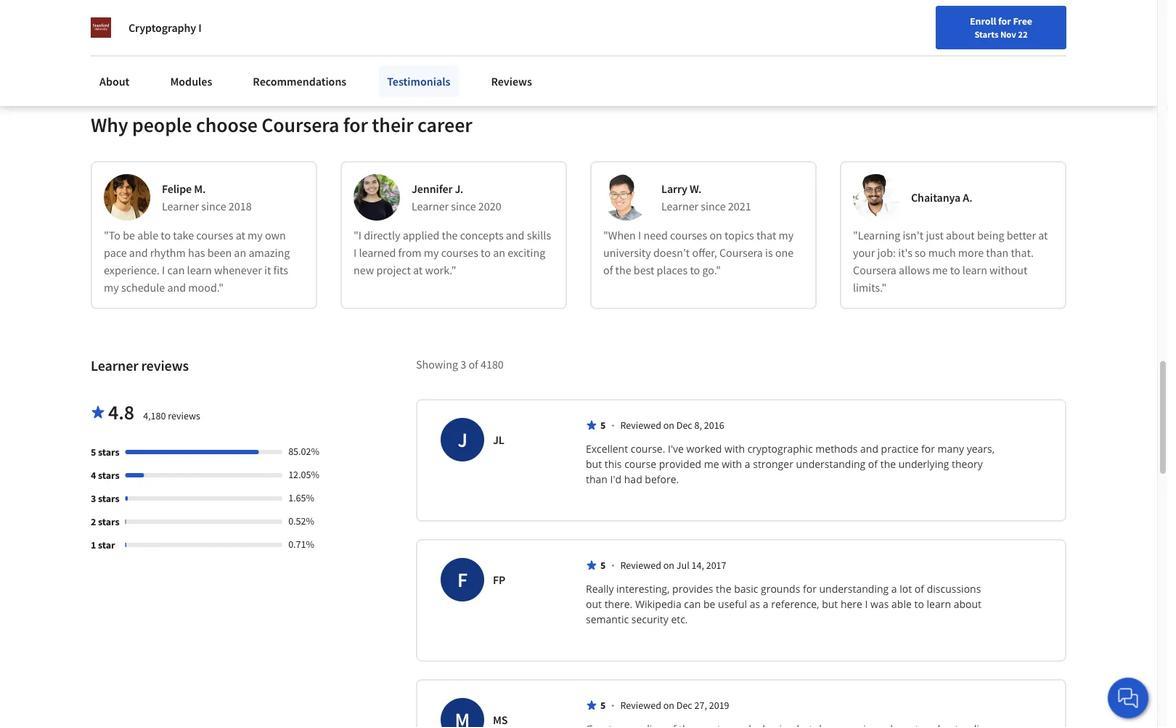 Task type: vqa. For each thing, say whether or not it's contained in the screenshot.
the Modules "link"
yes



Task type: locate. For each thing, give the bounding box(es) containing it.
"i directly applied the concepts and skills i learned from my courses to an exciting new project at work."
[[354, 228, 551, 278]]

of left underlying
[[868, 458, 878, 472]]

be down provides
[[704, 598, 716, 612]]

learner inside felipe m. learner since 2018
[[162, 199, 199, 214]]

3 reviewed from the top
[[620, 700, 662, 713]]

0 vertical spatial than
[[986, 246, 1009, 260]]

1 vertical spatial more
[[958, 246, 984, 260]]

0 vertical spatial coursera
[[262, 112, 339, 138]]

3 down 4 on the left of the page
[[91, 493, 96, 506]]

0 horizontal spatial me
[[704, 458, 719, 472]]

2 stars
[[91, 516, 119, 529]]

learner down the felipe
[[162, 199, 199, 214]]

1 horizontal spatial 3
[[461, 358, 466, 372]]

5 left reviewed on dec 27, 2019
[[601, 700, 606, 713]]

dec for 27,
[[677, 700, 693, 713]]

to inside "to be able to take courses at my own pace and rhythm has been an amazing experience. i can learn whenever it fits my schedule and mood."
[[161, 228, 171, 243]]

at right better
[[1039, 228, 1048, 243]]

on up the i've
[[664, 419, 675, 432]]

0 horizontal spatial since
[[201, 199, 226, 214]]

the
[[442, 228, 458, 243], [615, 263, 631, 278], [881, 458, 896, 472], [716, 583, 732, 596]]

coursera down recommendations at the left top of page
[[262, 112, 339, 138]]

2 since from the left
[[451, 199, 476, 214]]

at
[[236, 228, 245, 243], [1039, 228, 1048, 243], [413, 263, 423, 278]]

than inside "learning isn't just about being better at your job: it's so much more than that. coursera allows me to learn without limits."
[[986, 246, 1009, 260]]

to down much
[[950, 263, 960, 278]]

1 horizontal spatial be
[[704, 598, 716, 612]]

1 vertical spatial a
[[892, 583, 897, 596]]

being
[[977, 228, 1005, 243]]

reviews for 4,180 reviews
[[168, 410, 200, 423]]

courses up offer,
[[670, 228, 707, 243]]

0 vertical spatial more
[[136, 23, 160, 36]]

at down 2018
[[236, 228, 245, 243]]

the down practice
[[881, 458, 896, 472]]

that
[[757, 228, 777, 243]]

2 stars from the top
[[98, 469, 119, 482]]

2016
[[704, 419, 724, 432]]

but inside really interesting, provides the basic grounds for understanding a lot of discussions out there. wikipedia can be useful as a reference, but here i was able to learn about semantic security etc.
[[822, 598, 838, 612]]

can down provides
[[684, 598, 701, 612]]

courses inside "to be able to take courses at my own pace and rhythm has been an amazing experience. i can learn whenever it fits my schedule and mood."
[[196, 228, 233, 243]]

0 horizontal spatial be
[[123, 228, 135, 243]]

able down the lot
[[892, 598, 912, 612]]

1 vertical spatial but
[[822, 598, 838, 612]]

recommendations link
[[244, 65, 355, 97]]

and left mood."
[[167, 281, 186, 295]]

1 vertical spatial able
[[892, 598, 912, 612]]

"to be able to take courses at my own pace and rhythm has been an amazing experience. i can learn whenever it fits my schedule and mood."
[[104, 228, 290, 295]]

0 horizontal spatial at
[[236, 228, 245, 243]]

0 vertical spatial a
[[745, 458, 751, 472]]

more inside "learning isn't just about being better at your job: it's so much more than that. coursera allows me to learn without limits."
[[958, 246, 984, 260]]

understanding
[[796, 458, 866, 472], [820, 583, 889, 596]]

0 vertical spatial but
[[586, 458, 602, 472]]

more
[[136, 23, 160, 36], [958, 246, 984, 260]]

4
[[91, 469, 96, 482]]

2 horizontal spatial coursera
[[853, 263, 897, 278]]

but left this
[[586, 458, 602, 472]]

1 horizontal spatial learn
[[927, 598, 951, 612]]

2 horizontal spatial learn
[[963, 263, 988, 278]]

5 stars
[[91, 446, 119, 459]]

0 vertical spatial be
[[123, 228, 135, 243]]

1 horizontal spatial me
[[933, 263, 948, 278]]

lot
[[900, 583, 912, 596]]

1 vertical spatial be
[[704, 598, 716, 612]]

3 right showing
[[461, 358, 466, 372]]

i left need
[[638, 228, 641, 243]]

1 horizontal spatial able
[[892, 598, 912, 612]]

be inside really interesting, provides the basic grounds for understanding a lot of discussions out there. wikipedia can be useful as a reference, but here i was able to learn about semantic security etc.
[[704, 598, 716, 612]]

5
[[601, 419, 606, 432], [91, 446, 96, 459], [601, 559, 606, 572], [601, 700, 606, 713]]

learner down larry
[[662, 199, 699, 214]]

since inside jennifer j. learner since 2020
[[451, 199, 476, 214]]

85.02%
[[288, 445, 320, 458]]

testimonials
[[387, 74, 451, 89]]

4 stars from the top
[[98, 516, 119, 529]]

since down j.
[[451, 199, 476, 214]]

courses up work."
[[441, 246, 478, 260]]

to left go."
[[690, 263, 700, 278]]

at down from
[[413, 263, 423, 278]]

about inside really interesting, provides the basic grounds for understanding a lot of discussions out there. wikipedia can be useful as a reference, but here i was able to learn about semantic security etc.
[[954, 598, 982, 612]]

at inside "to be able to take courses at my own pace and rhythm has been an amazing experience. i can learn whenever it fits my schedule and mood."
[[236, 228, 245, 243]]

1 reviewed from the top
[[620, 419, 662, 432]]

j
[[458, 428, 468, 453]]

dec left 8,
[[677, 419, 693, 432]]

1 vertical spatial 3
[[91, 493, 96, 506]]

0 vertical spatial understanding
[[796, 458, 866, 472]]

courses up 'been'
[[196, 228, 233, 243]]

enroll
[[970, 15, 997, 28]]

semantic
[[586, 613, 629, 627]]

to down concepts
[[481, 246, 491, 260]]

i down "i on the top left of page
[[354, 246, 357, 260]]

to inside "learning isn't just about being better at your job: it's so much more than that. coursera allows me to learn without limits."
[[950, 263, 960, 278]]

a left stronger
[[745, 458, 751, 472]]

1
[[91, 539, 96, 552]]

be
[[123, 228, 135, 243], [704, 598, 716, 612]]

at for courses
[[236, 228, 245, 243]]

more down being
[[958, 246, 984, 260]]

learner up 4.8
[[91, 357, 138, 375]]

an down concepts
[[493, 246, 505, 260]]

learner inside "larry w. learner since 2021"
[[662, 199, 699, 214]]

i've
[[668, 443, 684, 456]]

job:
[[878, 246, 896, 260]]

1 horizontal spatial courses
[[441, 246, 478, 260]]

learner for felipe
[[162, 199, 199, 214]]

courses
[[196, 228, 233, 243], [670, 228, 707, 243], [441, 246, 478, 260]]

since down 'm.'
[[201, 199, 226, 214]]

show 6 more
[[102, 23, 160, 36]]

and up experience.
[[129, 246, 148, 260]]

with right the worked
[[725, 443, 745, 456]]

on inside "when i need courses on topics that my university doesn't offer, coursera is one of the best places to go."
[[710, 228, 722, 243]]

me
[[933, 263, 948, 278], [704, 458, 719, 472]]

and up "exciting"
[[506, 228, 525, 243]]

more right 6
[[136, 23, 160, 36]]

at inside "learning isn't just about being better at your job: it's so much more than that. coursera allows me to learn without limits."
[[1039, 228, 1048, 243]]

learn inside "to be able to take courses at my own pace and rhythm has been an amazing experience. i can learn whenever it fits my schedule and mood."
[[187, 263, 212, 278]]

about inside "learning isn't just about being better at your job: it's so much more than that. coursera allows me to learn without limits."
[[946, 228, 975, 243]]

and left practice
[[861, 443, 879, 456]]

menu item
[[853, 15, 946, 62]]

skills
[[527, 228, 551, 243]]

1 horizontal spatial more
[[958, 246, 984, 260]]

0 horizontal spatial a
[[745, 458, 751, 472]]

their
[[372, 112, 414, 138]]

0 vertical spatial dec
[[677, 419, 693, 432]]

3
[[461, 358, 466, 372], [91, 493, 96, 506]]

allows
[[899, 263, 930, 278]]

0 vertical spatial me
[[933, 263, 948, 278]]

learner for jennifer
[[412, 199, 449, 214]]

0 horizontal spatial more
[[136, 23, 160, 36]]

chaitanya a.
[[911, 191, 973, 205]]

of right the lot
[[915, 583, 924, 596]]

enroll for free starts nov 22
[[970, 15, 1033, 40]]

4,180 reviews
[[143, 410, 200, 423]]

can
[[167, 263, 185, 278], [684, 598, 701, 612]]

me down the worked
[[704, 458, 719, 472]]

1.65%
[[288, 492, 314, 505]]

1 horizontal spatial a
[[763, 598, 769, 612]]

1 stars from the top
[[98, 446, 119, 459]]

1 vertical spatial than
[[586, 473, 608, 487]]

2018
[[229, 199, 252, 214]]

since inside "larry w. learner since 2021"
[[701, 199, 726, 214]]

dec left 27,
[[677, 700, 693, 713]]

courses inside the "i directly applied the concepts and skills i learned from my courses to an exciting new project at work."
[[441, 246, 478, 260]]

here
[[841, 598, 863, 612]]

2 horizontal spatial since
[[701, 199, 726, 214]]

learn down discussions at bottom
[[927, 598, 951, 612]]

learn down has
[[187, 263, 212, 278]]

i left was
[[865, 598, 868, 612]]

0 horizontal spatial than
[[586, 473, 608, 487]]

discussions
[[927, 583, 981, 596]]

the inside the "i directly applied the concepts and skills i learned from my courses to an exciting new project at work."
[[442, 228, 458, 243]]

stronger
[[753, 458, 794, 472]]

1 an from the left
[[234, 246, 246, 260]]

for up underlying
[[922, 443, 935, 456]]

0 vertical spatial can
[[167, 263, 185, 278]]

best
[[634, 263, 655, 278]]

jennifer j. learner since 2020
[[412, 182, 502, 214]]

1 horizontal spatial but
[[822, 598, 838, 612]]

can inside "to be able to take courses at my own pace and rhythm has been an amazing experience. i can learn whenever it fits my schedule and mood."
[[167, 263, 185, 278]]

the right applied
[[442, 228, 458, 243]]

my inside the "i directly applied the concepts and skills i learned from my courses to an exciting new project at work."
[[424, 246, 439, 260]]

1 dec from the top
[[677, 419, 693, 432]]

0 vertical spatial reviewed
[[620, 419, 662, 432]]

the down the university
[[615, 263, 631, 278]]

of inside "when i need courses on topics that my university doesn't offer, coursera is one of the best places to go."
[[603, 263, 613, 278]]

stars up the 4 stars
[[98, 446, 119, 459]]

of down the university
[[603, 263, 613, 278]]

really
[[586, 583, 614, 596]]

"learning isn't just about being better at your job: it's so much more than that. coursera allows me to learn without limits."
[[853, 228, 1048, 295]]

stars right 4 on the left of the page
[[98, 469, 119, 482]]

schedule
[[121, 281, 165, 295]]

why people choose coursera for their career
[[91, 112, 472, 138]]

4 stars
[[91, 469, 119, 482]]

coursera up limits." on the right
[[853, 263, 897, 278]]

can down "rhythm"
[[167, 263, 185, 278]]

stars for 5 stars
[[98, 446, 119, 459]]

stars right 2
[[98, 516, 119, 529]]

learn inside really interesting, provides the basic grounds for understanding a lot of discussions out there. wikipedia can be useful as a reference, but here i was able to learn about semantic security etc.
[[927, 598, 951, 612]]

stars down the 4 stars
[[98, 493, 119, 506]]

learn left without
[[963, 263, 988, 278]]

of inside excellent course. i've worked with cryptographic methods and practice for many years, but this course provided me with a stronger understanding of the underlying theory than i'd had before.
[[868, 458, 878, 472]]

me inside "learning isn't just about being better at your job: it's so much more than that. coursera allows me to learn without limits."
[[933, 263, 948, 278]]

for inside really interesting, provides the basic grounds for understanding a lot of discussions out there. wikipedia can be useful as a reference, but here i was able to learn about semantic security etc.
[[803, 583, 817, 596]]

reviewed left 27,
[[620, 700, 662, 713]]

1 horizontal spatial can
[[684, 598, 701, 612]]

1 since from the left
[[201, 199, 226, 214]]

stars
[[98, 446, 119, 459], [98, 469, 119, 482], [98, 493, 119, 506], [98, 516, 119, 529]]

2 vertical spatial coursera
[[853, 263, 897, 278]]

felipe m. learner since 2018
[[162, 182, 252, 214]]

"when i need courses on topics that my university doesn't offer, coursera is one of the best places to go."
[[603, 228, 794, 278]]

to up "rhythm"
[[161, 228, 171, 243]]

for up nov
[[999, 15, 1011, 28]]

coursera down topics
[[720, 246, 763, 260]]

felipe
[[162, 182, 192, 196]]

1 vertical spatial reviewed
[[620, 559, 662, 572]]

to right was
[[915, 598, 924, 612]]

be inside "to be able to take courses at my own pace and rhythm has been an amazing experience. i can learn whenever it fits my schedule and mood."
[[123, 228, 135, 243]]

one
[[775, 246, 794, 260]]

1 vertical spatial can
[[684, 598, 701, 612]]

since for j.
[[451, 199, 476, 214]]

reviews right 4,180
[[168, 410, 200, 423]]

2 horizontal spatial at
[[1039, 228, 1048, 243]]

0 vertical spatial about
[[946, 228, 975, 243]]

"to
[[104, 228, 121, 243]]

understanding down methods
[[796, 458, 866, 472]]

with down the worked
[[722, 458, 742, 472]]

5 up excellent
[[601, 419, 606, 432]]

reviewed up course. at the right bottom
[[620, 419, 662, 432]]

reviewed up interesting,
[[620, 559, 662, 572]]

3 since from the left
[[701, 199, 726, 214]]

1 vertical spatial understanding
[[820, 583, 889, 596]]

than
[[986, 246, 1009, 260], [586, 473, 608, 487]]

be right "to
[[123, 228, 135, 243]]

1 horizontal spatial an
[[493, 246, 505, 260]]

for
[[999, 15, 1011, 28], [343, 112, 368, 138], [922, 443, 935, 456], [803, 583, 817, 596]]

my up work."
[[424, 246, 439, 260]]

show 6 more button
[[91, 16, 171, 42]]

showing
[[416, 358, 458, 372]]

learn for has
[[187, 263, 212, 278]]

2 vertical spatial reviewed
[[620, 700, 662, 713]]

0 horizontal spatial coursera
[[262, 112, 339, 138]]

for up reference,
[[803, 583, 817, 596]]

understanding up here
[[820, 583, 889, 596]]

0 horizontal spatial able
[[137, 228, 158, 243]]

reviews up 4,180 reviews
[[141, 357, 189, 375]]

1 horizontal spatial coursera
[[720, 246, 763, 260]]

show notifications image
[[961, 18, 979, 36]]

about down discussions at bottom
[[954, 598, 982, 612]]

about up much
[[946, 228, 975, 243]]

been
[[207, 246, 232, 260]]

5 for reviewed on jul 14, 2017
[[601, 559, 606, 572]]

learned
[[359, 246, 396, 260]]

chat with us image
[[1117, 687, 1140, 710]]

0 vertical spatial able
[[137, 228, 158, 243]]

the up useful
[[716, 583, 732, 596]]

0 horizontal spatial but
[[586, 458, 602, 472]]

a
[[745, 458, 751, 472], [892, 583, 897, 596], [763, 598, 769, 612]]

learn
[[187, 263, 212, 278], [963, 263, 988, 278], [927, 598, 951, 612]]

and inside excellent course. i've worked with cryptographic methods and practice for many years, but this course provided me with a stronger understanding of the underlying theory than i'd had before.
[[861, 443, 879, 456]]

dec for 8,
[[677, 419, 693, 432]]

1 horizontal spatial at
[[413, 263, 423, 278]]

than down being
[[986, 246, 1009, 260]]

coursera image
[[17, 12, 110, 35]]

excellent
[[586, 443, 628, 456]]

2 an from the left
[[493, 246, 505, 260]]

reviews for learner reviews
[[141, 357, 189, 375]]

the inside really interesting, provides the basic grounds for understanding a lot of discussions out there. wikipedia can be useful as a reference, but here i was able to learn about semantic security etc.
[[716, 583, 732, 596]]

the inside excellent course. i've worked with cryptographic methods and practice for many years, but this course provided me with a stronger understanding of the underlying theory than i'd had before.
[[881, 458, 896, 472]]

than left i'd
[[586, 473, 608, 487]]

to inside the "i directly applied the concepts and skills i learned from my courses to an exciting new project at work."
[[481, 246, 491, 260]]

since for w.
[[701, 199, 726, 214]]

learn inside "learning isn't just about being better at your job: it's so much more than that. coursera allows me to learn without limits."
[[963, 263, 988, 278]]

an up whenever
[[234, 246, 246, 260]]

wikipedia
[[635, 598, 682, 612]]

reviewed for f
[[620, 559, 662, 572]]

1 star
[[91, 539, 115, 552]]

free
[[1013, 15, 1033, 28]]

since inside felipe m. learner since 2018
[[201, 199, 226, 214]]

since down w.
[[701, 199, 726, 214]]

on for 27,
[[664, 700, 675, 713]]

on for 14,
[[664, 559, 675, 572]]

1 vertical spatial me
[[704, 458, 719, 472]]

worked
[[687, 443, 722, 456]]

0 horizontal spatial an
[[234, 246, 246, 260]]

my up "one"
[[779, 228, 794, 243]]

a.
[[963, 191, 973, 205]]

0 horizontal spatial 3
[[91, 493, 96, 506]]

i
[[198, 20, 202, 35], [638, 228, 641, 243], [354, 246, 357, 260], [162, 263, 165, 278], [865, 598, 868, 612]]

2 dec from the top
[[677, 700, 693, 713]]

2 horizontal spatial courses
[[670, 228, 707, 243]]

0 vertical spatial reviews
[[141, 357, 189, 375]]

1 horizontal spatial than
[[986, 246, 1009, 260]]

12.05%
[[288, 469, 320, 482]]

provides
[[672, 583, 713, 596]]

on up offer,
[[710, 228, 722, 243]]

2 reviewed from the top
[[620, 559, 662, 572]]

0 horizontal spatial can
[[167, 263, 185, 278]]

1 horizontal spatial since
[[451, 199, 476, 214]]

learner inside jennifer j. learner since 2020
[[412, 199, 449, 214]]

0 horizontal spatial courses
[[196, 228, 233, 243]]

1 vertical spatial about
[[954, 598, 982, 612]]

1 vertical spatial dec
[[677, 700, 693, 713]]

3 stars from the top
[[98, 493, 119, 506]]

i down "rhythm"
[[162, 263, 165, 278]]

but left here
[[822, 598, 838, 612]]

a right as
[[763, 598, 769, 612]]

1 vertical spatial reviews
[[168, 410, 200, 423]]

with
[[725, 443, 745, 456], [722, 458, 742, 472]]

starts
[[975, 28, 999, 40]]

me down much
[[933, 263, 948, 278]]

an
[[234, 246, 246, 260], [493, 246, 505, 260]]

0 horizontal spatial learn
[[187, 263, 212, 278]]

able inside "to be able to take courses at my own pace and rhythm has been an amazing experience. i can learn whenever it fits my schedule and mood."
[[137, 228, 158, 243]]

experience.
[[104, 263, 160, 278]]

i right cryptography
[[198, 20, 202, 35]]

reviews link
[[483, 65, 541, 97]]

5 up really in the bottom right of the page
[[601, 559, 606, 572]]

on left 27,
[[664, 700, 675, 713]]

jul
[[677, 559, 690, 572]]

a left the lot
[[892, 583, 897, 596]]

to inside "when i need courses on topics that my university doesn't offer, coursera is one of the best places to go."
[[690, 263, 700, 278]]

learner down jennifer
[[412, 199, 449, 214]]

able up "rhythm"
[[137, 228, 158, 243]]

out
[[586, 598, 602, 612]]

1 vertical spatial coursera
[[720, 246, 763, 260]]

on left the jul
[[664, 559, 675, 572]]

for left their
[[343, 112, 368, 138]]



Task type: describe. For each thing, give the bounding box(es) containing it.
22
[[1018, 28, 1028, 40]]

pace
[[104, 246, 127, 260]]

limits."
[[853, 281, 887, 295]]

course.
[[631, 443, 666, 456]]

a inside excellent course. i've worked with cryptographic methods and practice for many years, but this course provided me with a stronger understanding of the underlying theory than i'd had before.
[[745, 458, 751, 472]]

own
[[265, 228, 286, 243]]

but inside excellent course. i've worked with cryptographic methods and practice for many years, but this course provided me with a stronger understanding of the underlying theory than i'd had before.
[[586, 458, 602, 472]]

the inside "when i need courses on topics that my university doesn't offer, coursera is one of the best places to go."
[[615, 263, 631, 278]]

recommendations
[[253, 74, 347, 89]]

at inside the "i directly applied the concepts and skills i learned from my courses to an exciting new project at work."
[[413, 263, 423, 278]]

about
[[99, 74, 130, 89]]

i inside really interesting, provides the basic grounds for understanding a lot of discussions out there. wikipedia can be useful as a reference, but here i was able to learn about semantic security etc.
[[865, 598, 868, 612]]

2 horizontal spatial a
[[892, 583, 897, 596]]

5 up 4 on the left of the page
[[91, 446, 96, 459]]

jl
[[493, 433, 505, 448]]

2 vertical spatial a
[[763, 598, 769, 612]]

m.
[[194, 182, 206, 196]]

cryptography
[[129, 20, 196, 35]]

6
[[129, 23, 134, 36]]

exciting
[[508, 246, 546, 260]]

of inside really interesting, provides the basic grounds for understanding a lot of discussions out there. wikipedia can be useful as a reference, but here i was able to learn about semantic security etc.
[[915, 583, 924, 596]]

theory
[[952, 458, 983, 472]]

i inside "when i need courses on topics that my university doesn't offer, coursera is one of the best places to go."
[[638, 228, 641, 243]]

5 for reviewed on dec 27, 2019
[[601, 700, 606, 713]]

directly
[[364, 228, 400, 243]]

f
[[457, 568, 468, 593]]

better
[[1007, 228, 1036, 243]]

modules
[[170, 74, 212, 89]]

can inside really interesting, provides the basic grounds for understanding a lot of discussions out there. wikipedia can be useful as a reference, but here i was able to learn about semantic security etc.
[[684, 598, 701, 612]]

jennifer
[[412, 182, 453, 196]]

at for better
[[1039, 228, 1048, 243]]

underlying
[[899, 458, 949, 472]]

methods
[[816, 443, 858, 456]]

go."
[[703, 263, 721, 278]]

excellent course. i've worked with cryptographic methods and practice for many years, but this course provided me with a stronger understanding of the underlying theory than i'd had before.
[[586, 443, 998, 487]]

than inside excellent course. i've worked with cryptographic methods and practice for many years, but this course provided me with a stronger understanding of the underlying theory than i'd had before.
[[586, 473, 608, 487]]

my left own
[[248, 228, 263, 243]]

0 vertical spatial 3
[[461, 358, 466, 372]]

reviewed on dec 27, 2019
[[620, 700, 730, 713]]

able inside really interesting, provides the basic grounds for understanding a lot of discussions out there. wikipedia can be useful as a reference, but here i was able to learn about semantic security etc.
[[892, 598, 912, 612]]

and inside the "i directly applied the concepts and skills i learned from my courses to an exciting new project at work."
[[506, 228, 525, 243]]

larry w. learner since 2021
[[662, 182, 751, 214]]

i inside "to be able to take courses at my own pace and rhythm has been an amazing experience. i can learn whenever it fits my schedule and mood."
[[162, 263, 165, 278]]

on for 8,
[[664, 419, 675, 432]]

4.8
[[108, 400, 134, 425]]

"when
[[603, 228, 636, 243]]

reference,
[[771, 598, 820, 612]]

career
[[418, 112, 472, 138]]

much
[[929, 246, 956, 260]]

why
[[91, 112, 128, 138]]

of left 4180
[[469, 358, 478, 372]]

so
[[915, 246, 926, 260]]

really interesting, provides the basic grounds for understanding a lot of discussions out there. wikipedia can be useful as a reference, but here i was able to learn about semantic security etc.
[[586, 583, 984, 627]]

2
[[91, 516, 96, 529]]

just
[[926, 228, 944, 243]]

learner for larry
[[662, 199, 699, 214]]

4,180
[[143, 410, 166, 423]]

coursera inside "when i need courses on topics that my university doesn't offer, coursera is one of the best places to go."
[[720, 246, 763, 260]]

reviewed for j
[[620, 419, 662, 432]]

my down experience.
[[104, 281, 119, 295]]

your
[[853, 246, 875, 260]]

14,
[[692, 559, 704, 572]]

for inside excellent course. i've worked with cryptographic methods and practice for many years, but this course provided me with a stronger understanding of the underlying theory than i'd had before.
[[922, 443, 935, 456]]

new
[[354, 263, 374, 278]]

places
[[657, 263, 688, 278]]

for inside enroll for free starts nov 22
[[999, 15, 1011, 28]]

stars for 3 stars
[[98, 493, 119, 506]]

interesting,
[[617, 583, 670, 596]]

since for m.
[[201, 199, 226, 214]]

it
[[264, 263, 271, 278]]

cryptography i
[[129, 20, 202, 35]]

my inside "when i need courses on topics that my university doesn't offer, coursera is one of the best places to go."
[[779, 228, 794, 243]]

larry
[[662, 182, 688, 196]]

27,
[[695, 700, 707, 713]]

1 vertical spatial with
[[722, 458, 742, 472]]

0.71%
[[288, 538, 314, 551]]

understanding inside excellent course. i've worked with cryptographic methods and practice for many years, but this course provided me with a stronger understanding of the underlying theory than i'd had before.
[[796, 458, 866, 472]]

useful
[[718, 598, 747, 612]]

work."
[[425, 263, 456, 278]]

as
[[750, 598, 760, 612]]

reviews
[[491, 74, 532, 89]]

years,
[[967, 443, 995, 456]]

topics
[[725, 228, 754, 243]]

amazing
[[249, 246, 290, 260]]

has
[[188, 246, 205, 260]]

about link
[[91, 65, 138, 97]]

understanding inside really interesting, provides the basic grounds for understanding a lot of discussions out there. wikipedia can be useful as a reference, but here i was able to learn about semantic security etc.
[[820, 583, 889, 596]]

to inside really interesting, provides the basic grounds for understanding a lot of discussions out there. wikipedia can be useful as a reference, but here i was able to learn about semantic security etc.
[[915, 598, 924, 612]]

cryptographic
[[748, 443, 813, 456]]

stanford university image
[[91, 17, 111, 38]]

nov
[[1001, 28, 1017, 40]]

stars for 4 stars
[[98, 469, 119, 482]]

coursera inside "learning isn't just about being better at your job: it's so much more than that. coursera allows me to learn without limits."
[[853, 263, 897, 278]]

3 stars
[[91, 493, 119, 506]]

star
[[98, 539, 115, 552]]

an inside the "i directly applied the concepts and skills i learned from my courses to an exciting new project at work."
[[493, 246, 505, 260]]

more inside button
[[136, 23, 160, 36]]

me inside excellent course. i've worked with cryptographic methods and practice for many years, but this course provided me with a stronger understanding of the underlying theory than i'd had before.
[[704, 458, 719, 472]]

doesn't
[[654, 246, 690, 260]]

people
[[132, 112, 192, 138]]

learn for more
[[963, 263, 988, 278]]

4180
[[481, 358, 504, 372]]

this
[[605, 458, 622, 472]]

need
[[644, 228, 668, 243]]

i inside the "i directly applied the concepts and skills i learned from my courses to an exciting new project at work."
[[354, 246, 357, 260]]

collection element
[[82, 0, 1075, 66]]

show
[[102, 23, 127, 36]]

reviewed on dec 8, 2016
[[620, 419, 724, 432]]

course
[[625, 458, 657, 472]]

university
[[603, 246, 651, 260]]

stars for 2 stars
[[98, 516, 119, 529]]

courses inside "when i need courses on topics that my university doesn't offer, coursera is one of the best places to go."
[[670, 228, 707, 243]]

is
[[765, 246, 773, 260]]

0 vertical spatial with
[[725, 443, 745, 456]]

provided
[[659, 458, 702, 472]]

5 for reviewed on dec 8, 2016
[[601, 419, 606, 432]]

learner reviews
[[91, 357, 189, 375]]

chaitanya
[[911, 191, 961, 205]]

an inside "to be able to take courses at my own pace and rhythm has been an amazing experience. i can learn whenever it fits my schedule and mood."
[[234, 246, 246, 260]]

had
[[624, 473, 642, 487]]

2021
[[728, 199, 751, 214]]

before.
[[645, 473, 679, 487]]



